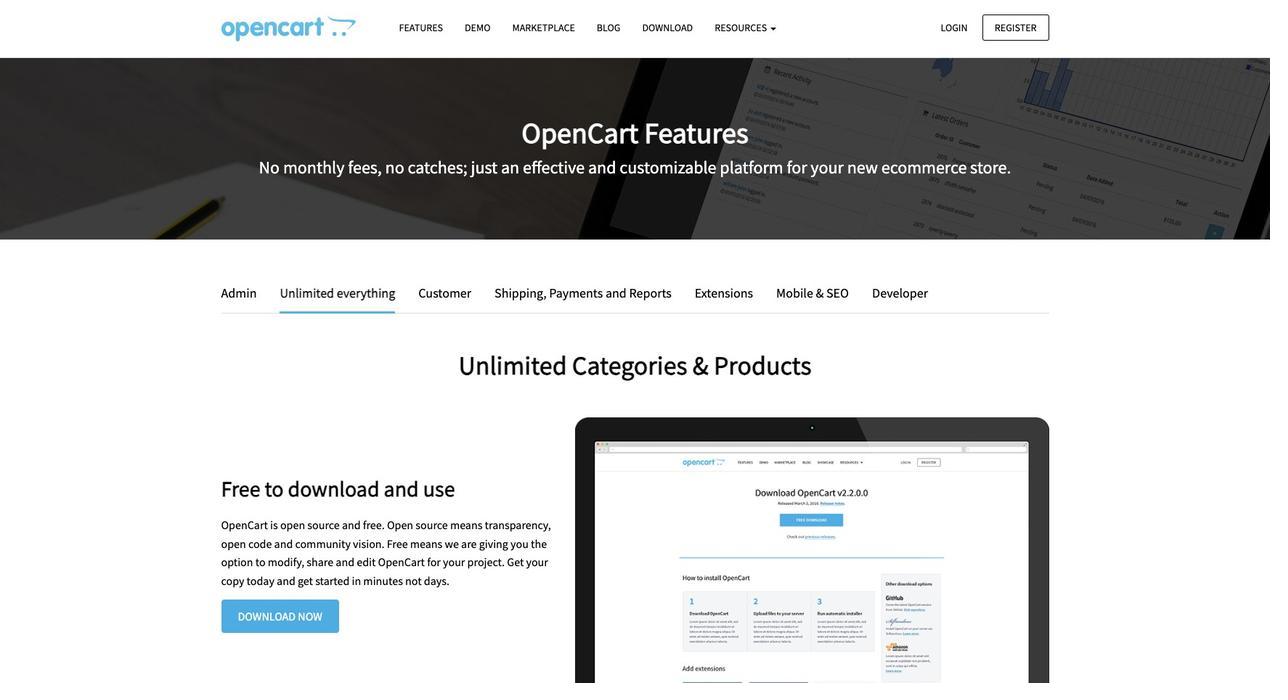 Task type: describe. For each thing, give the bounding box(es) containing it.
1 horizontal spatial open
[[280, 518, 305, 532]]

minutes
[[363, 574, 403, 588]]

and down modify,
[[277, 574, 295, 588]]

mobile & seo
[[777, 285, 849, 301]]

to inside "opencart is open source and free. open source means transparency, open code and community vision. free means we are giving you the option to modify, share and edit opencart for your project. get your copy today and get started in minutes not days."
[[255, 555, 266, 570]]

admin link
[[221, 283, 268, 304]]

developer link
[[861, 283, 928, 304]]

we
[[445, 536, 459, 551]]

1 horizontal spatial your
[[526, 555, 548, 570]]

for inside opencart features no monthly fees, no catches; just an effective and customizable platform for your new ecommerce store.
[[787, 156, 807, 178]]

store.
[[970, 156, 1011, 178]]

just
[[471, 156, 498, 178]]

download for download
[[642, 21, 693, 34]]

copy
[[221, 574, 244, 588]]

unlimited for unlimited everything
[[280, 285, 334, 301]]

0 horizontal spatial &
[[693, 349, 709, 382]]

shipping, payments and reports link
[[484, 283, 683, 304]]

monthly
[[283, 156, 345, 178]]

customizable
[[620, 156, 717, 178]]

edit
[[357, 555, 376, 570]]

transparency,
[[485, 518, 551, 532]]

1 horizontal spatial means
[[450, 518, 483, 532]]

in
[[352, 574, 361, 588]]

extensions
[[695, 285, 753, 301]]

project.
[[467, 555, 505, 570]]

register link
[[983, 14, 1049, 41]]

customer
[[419, 285, 471, 301]]

mobile
[[777, 285, 813, 301]]

community
[[295, 536, 351, 551]]

payments
[[549, 285, 603, 301]]

catches;
[[408, 156, 468, 178]]

unlimited for unlimited categories & products
[[459, 349, 567, 382]]

started
[[315, 574, 350, 588]]

demo
[[465, 21, 491, 34]]

and left edit
[[336, 555, 354, 570]]

modify,
[[268, 555, 304, 570]]

use
[[423, 475, 455, 503]]

download for download now
[[238, 609, 296, 624]]

opencart for features
[[522, 115, 639, 151]]

download now
[[238, 609, 322, 624]]

you
[[511, 536, 529, 551]]

new
[[847, 156, 878, 178]]

days.
[[424, 574, 450, 588]]

developer
[[872, 285, 928, 301]]

login
[[941, 21, 968, 34]]

get
[[507, 555, 524, 570]]

are
[[461, 536, 477, 551]]

2 vertical spatial opencart
[[378, 555, 425, 570]]

reports
[[629, 285, 672, 301]]

code
[[248, 536, 272, 551]]

opencart - features image
[[221, 15, 356, 41]]

and inside opencart features no monthly fees, no catches; just an effective and customizable platform for your new ecommerce store.
[[588, 156, 616, 178]]

effective
[[523, 156, 585, 178]]

0 vertical spatial features
[[399, 21, 443, 34]]

no
[[385, 156, 404, 178]]

free inside "opencart is open source and free. open source means transparency, open code and community vision. free means we are giving you the option to modify, share and edit opencart for your project. get your copy today and get started in minutes not days."
[[387, 536, 408, 551]]

and up open on the left bottom of the page
[[384, 475, 419, 503]]

unlimited categories & products
[[459, 349, 812, 382]]

categories
[[572, 349, 688, 382]]

free to download and use
[[221, 475, 455, 503]]



Task type: locate. For each thing, give the bounding box(es) containing it.
0 vertical spatial open
[[280, 518, 305, 532]]

1 horizontal spatial free
[[387, 536, 408, 551]]

login link
[[929, 14, 980, 41]]

your down "the" at the bottom of page
[[526, 555, 548, 570]]

open
[[280, 518, 305, 532], [221, 536, 246, 551]]

& inside mobile & seo link
[[816, 285, 824, 301]]

opencart up not
[[378, 555, 425, 570]]

source up community
[[307, 518, 340, 532]]

free up code
[[221, 475, 260, 503]]

0 horizontal spatial opencart
[[221, 518, 268, 532]]

0 horizontal spatial your
[[443, 555, 465, 570]]

1 vertical spatial open
[[221, 536, 246, 551]]

blog
[[597, 21, 621, 34]]

now
[[298, 609, 322, 624]]

extensions link
[[684, 283, 764, 304]]

opencart for is
[[221, 518, 268, 532]]

free down open on the left bottom of the page
[[387, 536, 408, 551]]

1 vertical spatial unlimited
[[459, 349, 567, 382]]

share
[[307, 555, 333, 570]]

download now link
[[221, 600, 339, 633]]

open up option
[[221, 536, 246, 551]]

products
[[714, 349, 812, 382]]

0 horizontal spatial open
[[221, 536, 246, 551]]

shipping, payments and reports
[[495, 285, 672, 301]]

features up customizable
[[644, 115, 749, 151]]

0 horizontal spatial means
[[410, 536, 443, 551]]

1 horizontal spatial unlimited
[[459, 349, 567, 382]]

your inside opencart features no monthly fees, no catches; just an effective and customizable platform for your new ecommerce store.
[[811, 156, 844, 178]]

ecommerce
[[882, 156, 967, 178]]

1 horizontal spatial source
[[416, 518, 448, 532]]

opencart inside opencart features no monthly fees, no catches; just an effective and customizable platform for your new ecommerce store.
[[522, 115, 639, 151]]

1 vertical spatial opencart
[[221, 518, 268, 532]]

&
[[816, 285, 824, 301], [693, 349, 709, 382]]

seo
[[827, 285, 849, 301]]

blog link
[[586, 15, 632, 41]]

register
[[995, 21, 1037, 34]]

for right platform
[[787, 156, 807, 178]]

1 source from the left
[[307, 518, 340, 532]]

mobile & seo link
[[766, 283, 860, 304]]

download link
[[632, 15, 704, 41]]

2 horizontal spatial opencart
[[522, 115, 639, 151]]

1 horizontal spatial &
[[816, 285, 824, 301]]

1 vertical spatial &
[[693, 349, 709, 382]]

& left products
[[693, 349, 709, 382]]

and up modify,
[[274, 536, 293, 551]]

features link
[[388, 15, 454, 41]]

and right effective
[[588, 156, 616, 178]]

1 horizontal spatial features
[[644, 115, 749, 151]]

customer link
[[408, 283, 482, 304]]

unlimited everything
[[280, 285, 395, 301]]

resources
[[715, 21, 769, 34]]

resources link
[[704, 15, 787, 41]]

for
[[787, 156, 807, 178], [427, 555, 441, 570]]

opencart up effective
[[522, 115, 639, 151]]

get
[[298, 574, 313, 588]]

1 vertical spatial download
[[238, 609, 296, 624]]

unlimited inside unlimited everything link
[[280, 285, 334, 301]]

0 horizontal spatial features
[[399, 21, 443, 34]]

option
[[221, 555, 253, 570]]

is
[[270, 518, 278, 532]]

download
[[288, 475, 380, 503]]

open
[[387, 518, 413, 532]]

0 vertical spatial means
[[450, 518, 483, 532]]

free
[[221, 475, 260, 503], [387, 536, 408, 551]]

2 source from the left
[[416, 518, 448, 532]]

not
[[405, 574, 422, 588]]

to
[[265, 475, 284, 503], [255, 555, 266, 570]]

admin
[[221, 285, 257, 301]]

free.
[[363, 518, 385, 532]]

for inside "opencart is open source and free. open source means transparency, open code and community vision. free means we are giving you the option to modify, share and edit opencart for your project. get your copy today and get started in minutes not days."
[[427, 555, 441, 570]]

features inside opencart features no monthly fees, no catches; just an effective and customizable platform for your new ecommerce store.
[[644, 115, 749, 151]]

download down today
[[238, 609, 296, 624]]

means up are
[[450, 518, 483, 532]]

demo link
[[454, 15, 502, 41]]

0 vertical spatial opencart
[[522, 115, 639, 151]]

0 vertical spatial for
[[787, 156, 807, 178]]

free to download and use image
[[575, 418, 1049, 683]]

0 horizontal spatial free
[[221, 475, 260, 503]]

1 horizontal spatial for
[[787, 156, 807, 178]]

0 horizontal spatial for
[[427, 555, 441, 570]]

1 horizontal spatial download
[[642, 21, 693, 34]]

your left new
[[811, 156, 844, 178]]

1 vertical spatial means
[[410, 536, 443, 551]]

and left "reports"
[[606, 285, 627, 301]]

0 vertical spatial to
[[265, 475, 284, 503]]

features
[[399, 21, 443, 34], [644, 115, 749, 151]]

0 vertical spatial &
[[816, 285, 824, 301]]

opencart
[[522, 115, 639, 151], [221, 518, 268, 532], [378, 555, 425, 570]]

your down we
[[443, 555, 465, 570]]

0 vertical spatial free
[[221, 475, 260, 503]]

no
[[259, 156, 280, 178]]

and left free.
[[342, 518, 361, 532]]

for up the days.
[[427, 555, 441, 570]]

1 vertical spatial for
[[427, 555, 441, 570]]

vision.
[[353, 536, 385, 551]]

1 vertical spatial to
[[255, 555, 266, 570]]

unlimited
[[280, 285, 334, 301], [459, 349, 567, 382]]

unlimited everything link
[[269, 283, 406, 314]]

fees,
[[348, 156, 382, 178]]

& left 'seo'
[[816, 285, 824, 301]]

everything
[[337, 285, 395, 301]]

0 horizontal spatial source
[[307, 518, 340, 532]]

source
[[307, 518, 340, 532], [416, 518, 448, 532]]

giving
[[479, 536, 508, 551]]

open right is
[[280, 518, 305, 532]]

0 horizontal spatial unlimited
[[280, 285, 334, 301]]

1 vertical spatial features
[[644, 115, 749, 151]]

an
[[501, 156, 519, 178]]

1 vertical spatial free
[[387, 536, 408, 551]]

source up we
[[416, 518, 448, 532]]

0 horizontal spatial download
[[238, 609, 296, 624]]

0 vertical spatial unlimited
[[280, 285, 334, 301]]

your
[[811, 156, 844, 178], [443, 555, 465, 570], [526, 555, 548, 570]]

the
[[531, 536, 547, 551]]

features left demo
[[399, 21, 443, 34]]

today
[[247, 574, 274, 588]]

marketplace link
[[502, 15, 586, 41]]

to up today
[[255, 555, 266, 570]]

means left we
[[410, 536, 443, 551]]

opencart up code
[[221, 518, 268, 532]]

download
[[642, 21, 693, 34], [238, 609, 296, 624]]

download right blog
[[642, 21, 693, 34]]

marketplace
[[512, 21, 575, 34]]

1 horizontal spatial opencart
[[378, 555, 425, 570]]

0 vertical spatial download
[[642, 21, 693, 34]]

opencart is open source and free. open source means transparency, open code and community vision. free means we are giving you the option to modify, share and edit opencart for your project. get your copy today and get started in minutes not days.
[[221, 518, 551, 588]]

shipping,
[[495, 285, 547, 301]]

means
[[450, 518, 483, 532], [410, 536, 443, 551]]

to up is
[[265, 475, 284, 503]]

opencart features no monthly fees, no catches; just an effective and customizable platform for your new ecommerce store.
[[259, 115, 1011, 178]]

and
[[588, 156, 616, 178], [606, 285, 627, 301], [384, 475, 419, 503], [342, 518, 361, 532], [274, 536, 293, 551], [336, 555, 354, 570], [277, 574, 295, 588]]

platform
[[720, 156, 783, 178]]

2 horizontal spatial your
[[811, 156, 844, 178]]



Task type: vqa. For each thing, say whether or not it's contained in the screenshot.
The Over
no



